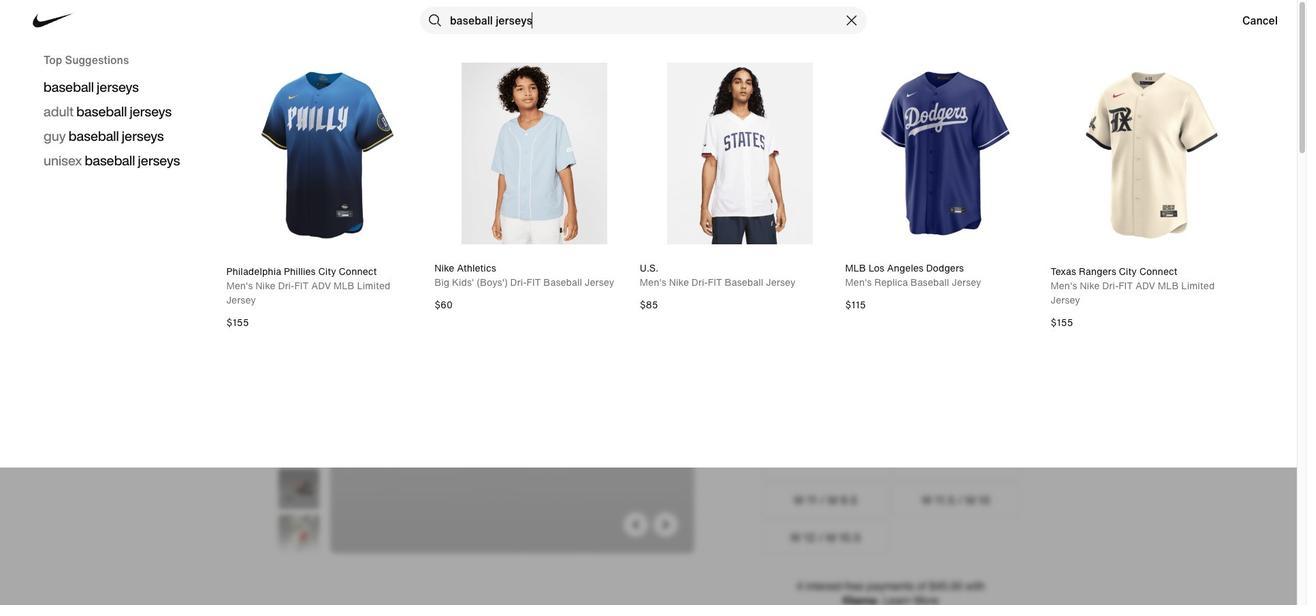 Task type: locate. For each thing, give the bounding box(es) containing it.
reset search image
[[844, 12, 860, 29]]

Search Products text field
[[420, 7, 867, 34]]

5 air jordan 1 retro high women's shoes image from the top
[[278, 283, 319, 324]]

nike athletics image
[[462, 63, 607, 245]]

1 air jordan 1 retro high women's shoes image from the top
[[278, 98, 319, 139]]

6 air jordan 1 retro high women's shoes image from the top
[[278, 469, 319, 509]]

nike home page image
[[26, 0, 79, 47]]

7 air jordan 1 retro high women's shoes image from the top
[[278, 515, 319, 556]]

air jordan 1 retro high women's shoes image
[[278, 98, 319, 139], [278, 144, 319, 185], [278, 191, 319, 232], [278, 237, 319, 278], [278, 283, 319, 324], [278, 469, 319, 509], [278, 515, 319, 556]]

search image
[[427, 12, 443, 29]]

philadelphia phillies city connect image
[[254, 63, 402, 248]]

list box
[[44, 77, 213, 177]]

next carousel button image
[[662, 521, 670, 529]]

menu bar
[[232, 3, 1066, 44]]

jordan image
[[33, 4, 49, 20]]



Task type: describe. For each thing, give the bounding box(es) containing it.
previous carousel button image
[[632, 521, 640, 529]]

u.s. image
[[667, 63, 813, 245]]

4 air jordan 1 retro high women's shoes image from the top
[[278, 237, 319, 278]]

5 search results element
[[226, 52, 1254, 330]]

2 air jordan 1 retro high women's shoes image from the top
[[278, 144, 319, 185]]

mlb los angeles dodgers image
[[873, 63, 1018, 245]]

3 air jordan 1 retro high women's shoes image from the top
[[278, 191, 319, 232]]

converse image
[[65, 4, 82, 20]]

texas rangers city connect image
[[1078, 63, 1226, 248]]



Task type: vqa. For each thing, say whether or not it's contained in the screenshot.
first "Shop" from left
no



